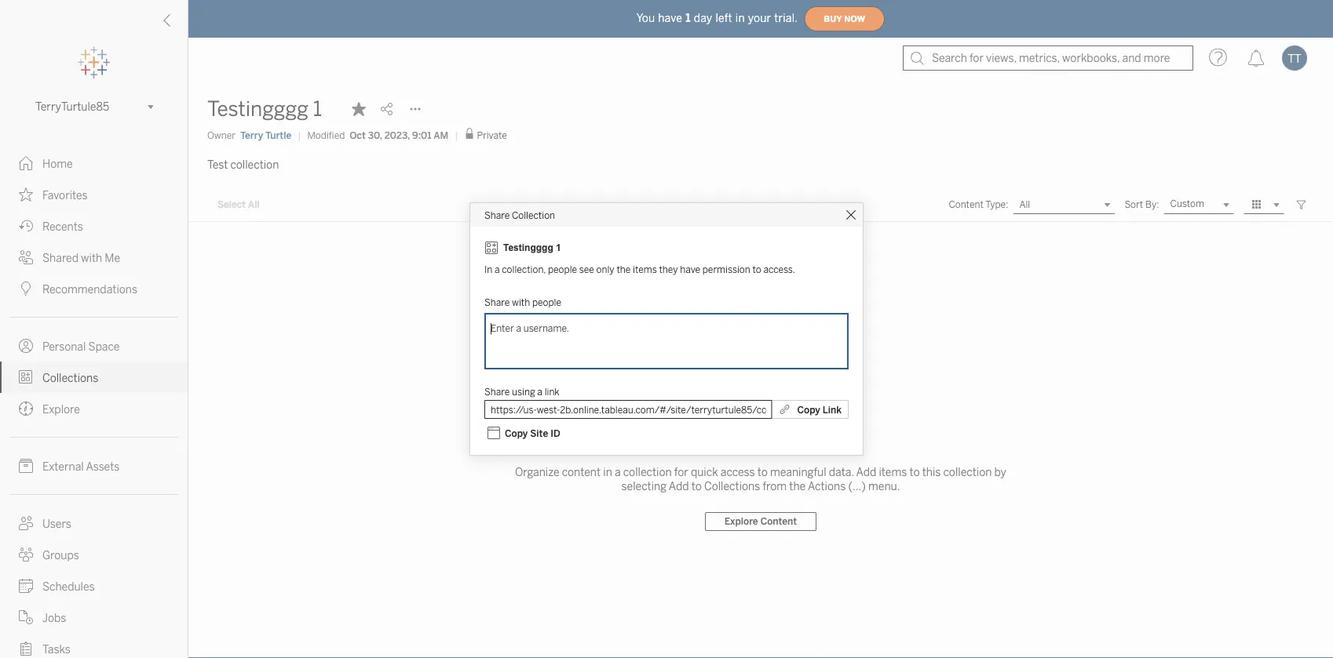 Task type: locate. For each thing, give the bounding box(es) containing it.
people down collection,
[[532, 297, 562, 309]]

0 vertical spatial 1
[[686, 12, 691, 25]]

recommendations
[[42, 283, 137, 296]]

testingggg up collection,
[[503, 243, 553, 253]]

assets
[[86, 461, 120, 474]]

select all button
[[207, 196, 270, 214]]

turtle
[[265, 130, 292, 141]]

share down in
[[485, 297, 510, 309]]

1 vertical spatial explore
[[725, 517, 758, 528]]

collections
[[42, 372, 98, 385], [704, 480, 760, 493]]

1 vertical spatial with
[[512, 297, 530, 309]]

1
[[686, 12, 691, 25], [313, 97, 322, 121], [556, 243, 561, 253]]

0 horizontal spatial the
[[617, 264, 631, 276]]

0 horizontal spatial explore
[[42, 403, 80, 416]]

testingggg
[[207, 97, 308, 121], [503, 243, 553, 253]]

2 vertical spatial a
[[615, 466, 621, 479]]

2 vertical spatial 1
[[556, 243, 561, 253]]

access.
[[764, 264, 796, 276]]

with inside share collection dialog
[[512, 297, 530, 309]]

0 horizontal spatial add
[[669, 480, 689, 493]]

0 horizontal spatial items
[[633, 264, 657, 276]]

Share using a link text field
[[485, 401, 772, 419]]

1 horizontal spatial the
[[789, 480, 806, 493]]

quick
[[691, 466, 718, 479]]

collection up "selecting"
[[623, 466, 672, 479]]

home
[[42, 157, 73, 170]]

collection
[[230, 158, 279, 171], [623, 466, 672, 479], [944, 466, 992, 479]]

items left they
[[633, 264, 657, 276]]

0 horizontal spatial testingggg 1
[[207, 97, 322, 121]]

0 horizontal spatial collection
[[230, 158, 279, 171]]

1 vertical spatial people
[[532, 297, 562, 309]]

content
[[949, 199, 984, 210], [761, 517, 797, 528]]

share using a link
[[485, 386, 560, 398]]

space
[[88, 340, 120, 353]]

test
[[207, 158, 228, 171]]

3 share from the top
[[485, 386, 510, 398]]

people
[[548, 264, 577, 276], [532, 297, 562, 309]]

with down collection,
[[512, 297, 530, 309]]

1 horizontal spatial collections
[[704, 480, 760, 493]]

explore down collections link on the bottom of the page
[[42, 403, 80, 416]]

0 vertical spatial add
[[856, 466, 877, 479]]

0 horizontal spatial 1
[[313, 97, 322, 121]]

external assets link
[[0, 451, 188, 482]]

1 vertical spatial items
[[879, 466, 907, 479]]

content type: collection image
[[485, 241, 499, 255]]

add
[[856, 466, 877, 479], [669, 480, 689, 493]]

collections inside organize content in a collection for quick access to meaningful data. add items to this collection by selecting add to collections from the actions (...) menu.
[[704, 480, 760, 493]]

2 horizontal spatial a
[[615, 466, 621, 479]]

1 vertical spatial testingggg
[[503, 243, 553, 253]]

share for share using a link
[[485, 386, 510, 398]]

select
[[218, 199, 246, 211]]

0 horizontal spatial content
[[761, 517, 797, 528]]

items inside share collection dialog
[[633, 264, 657, 276]]

have
[[658, 12, 683, 25], [680, 264, 700, 276]]

collections link
[[0, 362, 188, 393]]

groups link
[[0, 540, 188, 571]]

actions
[[808, 480, 846, 493]]

1 horizontal spatial in
[[736, 12, 745, 25]]

0 vertical spatial items
[[633, 264, 657, 276]]

0 vertical spatial with
[[81, 252, 102, 265]]

with inside main navigation. press the up and down arrow keys to access links. element
[[81, 252, 102, 265]]

testingggg 1 up collection,
[[503, 243, 561, 253]]

testingggg 1
[[207, 97, 322, 121], [503, 243, 561, 253]]

0 horizontal spatial |
[[298, 130, 301, 141]]

to left this
[[910, 466, 920, 479]]

a right content
[[615, 466, 621, 479]]

groups
[[42, 549, 79, 562]]

all
[[248, 199, 260, 211]]

1 vertical spatial add
[[669, 480, 689, 493]]

explore inside button
[[725, 517, 758, 528]]

0 horizontal spatial in
[[603, 466, 612, 479]]

9:01
[[412, 130, 432, 141]]

in
[[736, 12, 745, 25], [603, 466, 612, 479]]

personal
[[42, 340, 86, 353]]

1 horizontal spatial |
[[455, 130, 458, 141]]

items up menu.
[[879, 466, 907, 479]]

1 horizontal spatial items
[[879, 466, 907, 479]]

share left using
[[485, 386, 510, 398]]

share for share with people
[[485, 297, 510, 309]]

1 vertical spatial testingggg 1
[[503, 243, 561, 253]]

a left link
[[537, 386, 543, 398]]

1 horizontal spatial with
[[512, 297, 530, 309]]

the right the only
[[617, 264, 631, 276]]

with left me
[[81, 252, 102, 265]]

0 vertical spatial explore
[[42, 403, 80, 416]]

1 vertical spatial have
[[680, 264, 700, 276]]

share
[[485, 209, 510, 221], [485, 297, 510, 309], [485, 386, 510, 398]]

tasks link
[[0, 634, 188, 659]]

1 vertical spatial 1
[[313, 97, 322, 121]]

explore inside main navigation. press the up and down arrow keys to access links. element
[[42, 403, 80, 416]]

collection down terry
[[230, 158, 279, 171]]

with
[[81, 252, 102, 265], [512, 297, 530, 309]]

share collection dialog
[[470, 203, 863, 455]]

test collection
[[207, 158, 279, 171]]

1 share from the top
[[485, 209, 510, 221]]

0 horizontal spatial collections
[[42, 372, 98, 385]]

add down for
[[669, 480, 689, 493]]

share collection
[[485, 209, 555, 221]]

in a collection, people see only the items they have permission to access.
[[485, 264, 796, 276]]

testingggg 1 up the terry turtle link at the left
[[207, 97, 322, 121]]

share up content type: collection image
[[485, 209, 510, 221]]

favorites link
[[0, 179, 188, 210]]

me
[[105, 252, 120, 265]]

1 horizontal spatial explore
[[725, 517, 758, 528]]

in right content
[[603, 466, 612, 479]]

0 horizontal spatial with
[[81, 252, 102, 265]]

data.
[[829, 466, 854, 479]]

see
[[579, 264, 594, 276]]

explore for explore
[[42, 403, 80, 416]]

2 vertical spatial share
[[485, 386, 510, 398]]

collections down personal
[[42, 372, 98, 385]]

main navigation. press the up and down arrow keys to access links. element
[[0, 148, 188, 659]]

1 inside share collection dialog
[[556, 243, 561, 253]]

collection
[[512, 209, 555, 221]]

0 vertical spatial the
[[617, 264, 631, 276]]

0 vertical spatial share
[[485, 209, 510, 221]]

0 vertical spatial in
[[736, 12, 745, 25]]

explore content
[[725, 517, 797, 528]]

1 vertical spatial content
[[761, 517, 797, 528]]

a
[[495, 264, 500, 276], [537, 386, 543, 398], [615, 466, 621, 479]]

the
[[617, 264, 631, 276], [789, 480, 806, 493]]

jobs link
[[0, 602, 188, 634]]

a right in
[[495, 264, 500, 276]]

items
[[633, 264, 657, 276], [879, 466, 907, 479]]

collection left "by" on the right of page
[[944, 466, 992, 479]]

oct
[[350, 130, 366, 141]]

0 vertical spatial content
[[949, 199, 984, 210]]

0 vertical spatial testingggg
[[207, 97, 308, 121]]

1 vertical spatial a
[[537, 386, 543, 398]]

collections down access
[[704, 480, 760, 493]]

have right you at the left top of page
[[658, 12, 683, 25]]

0 vertical spatial a
[[495, 264, 500, 276]]

shared
[[42, 252, 78, 265]]

explore down organize content in a collection for quick access to meaningful data. add items to this collection by selecting add to collections from the actions (...) menu.
[[725, 517, 758, 528]]

0 vertical spatial collections
[[42, 372, 98, 385]]

testingggg inside share collection dialog
[[503, 243, 553, 253]]

1 horizontal spatial 1
[[556, 243, 561, 253]]

2 share from the top
[[485, 297, 510, 309]]

recents
[[42, 220, 83, 233]]

you have 1 day left in your trial.
[[637, 12, 798, 25]]

to left access.
[[753, 264, 761, 276]]

| right turtle
[[298, 130, 301, 141]]

content left type:
[[949, 199, 984, 210]]

content down from
[[761, 517, 797, 528]]

people left the see
[[548, 264, 577, 276]]

1 vertical spatial collections
[[704, 480, 760, 493]]

the down meaningful
[[789, 480, 806, 493]]

this
[[922, 466, 941, 479]]

have inside share collection dialog
[[680, 264, 700, 276]]

1 vertical spatial the
[[789, 480, 806, 493]]

| right am
[[455, 130, 458, 141]]

1 horizontal spatial a
[[537, 386, 543, 398]]

1 vertical spatial in
[[603, 466, 612, 479]]

explore
[[42, 403, 80, 416], [725, 517, 758, 528]]

in right 'left'
[[736, 12, 745, 25]]

have right they
[[680, 264, 700, 276]]

1 horizontal spatial testingggg
[[503, 243, 553, 253]]

add up (...)
[[856, 466, 877, 479]]

|
[[298, 130, 301, 141], [455, 130, 458, 141]]

testingggg up terry
[[207, 97, 308, 121]]

with for share
[[512, 297, 530, 309]]

2023,
[[385, 130, 410, 141]]

users
[[42, 518, 71, 531]]

2 horizontal spatial collection
[[944, 466, 992, 479]]

1 horizontal spatial testingggg 1
[[503, 243, 561, 253]]

to
[[753, 264, 761, 276], [758, 466, 768, 479], [910, 466, 920, 479], [692, 480, 702, 493]]

private
[[477, 130, 507, 141]]

1 vertical spatial share
[[485, 297, 510, 309]]

2 horizontal spatial 1
[[686, 12, 691, 25]]



Task type: describe. For each thing, give the bounding box(es) containing it.
trial.
[[775, 12, 798, 25]]

by:
[[1146, 199, 1160, 210]]

content inside button
[[761, 517, 797, 528]]

to down quick
[[692, 480, 702, 493]]

share with people
[[485, 297, 562, 309]]

organize
[[515, 466, 560, 479]]

terry
[[240, 130, 263, 141]]

buy now
[[824, 14, 866, 24]]

schedules link
[[0, 571, 188, 602]]

for
[[674, 466, 689, 479]]

shared with me
[[42, 252, 120, 265]]

home link
[[0, 148, 188, 179]]

30,
[[368, 130, 382, 141]]

content
[[562, 466, 601, 479]]

am
[[434, 130, 449, 141]]

owner
[[207, 130, 236, 141]]

tasks
[[42, 644, 71, 657]]

to inside share collection dialog
[[753, 264, 761, 276]]

permission
[[703, 264, 751, 276]]

navigation panel element
[[0, 47, 188, 659]]

only
[[596, 264, 615, 276]]

1 horizontal spatial content
[[949, 199, 984, 210]]

terry turtle link
[[240, 128, 292, 143]]

with for shared
[[81, 252, 102, 265]]

0 vertical spatial have
[[658, 12, 683, 25]]

jobs
[[42, 612, 66, 625]]

external assets
[[42, 461, 120, 474]]

shared with me link
[[0, 242, 188, 273]]

items inside organize content in a collection for quick access to meaningful data. add items to this collection by selecting add to collections from the actions (...) menu.
[[879, 466, 907, 479]]

explore for explore content
[[725, 517, 758, 528]]

they
[[659, 264, 678, 276]]

buy
[[824, 14, 842, 24]]

by
[[995, 466, 1007, 479]]

sort
[[1125, 199, 1144, 210]]

collection,
[[502, 264, 546, 276]]

collections inside main navigation. press the up and down arrow keys to access links. element
[[42, 372, 98, 385]]

1 | from the left
[[298, 130, 301, 141]]

buy now button
[[804, 6, 885, 31]]

a inside organize content in a collection for quick access to meaningful data. add items to this collection by selecting add to collections from the actions (...) menu.
[[615, 466, 621, 479]]

owner terry turtle | modified oct 30, 2023, 9:01 am |
[[207, 130, 458, 141]]

users link
[[0, 508, 188, 540]]

0 vertical spatial people
[[548, 264, 577, 276]]

sort by:
[[1125, 199, 1160, 210]]

recommendations link
[[0, 273, 188, 305]]

now
[[844, 14, 866, 24]]

the inside organize content in a collection for quick access to meaningful data. add items to this collection by selecting add to collections from the actions (...) menu.
[[789, 480, 806, 493]]

share with people list box
[[485, 313, 849, 370]]

share for share collection
[[485, 209, 510, 221]]

the inside share collection dialog
[[617, 264, 631, 276]]

explore link
[[0, 393, 188, 425]]

in inside organize content in a collection for quick access to meaningful data. add items to this collection by selecting add to collections from the actions (...) menu.
[[603, 466, 612, 479]]

0 horizontal spatial a
[[495, 264, 500, 276]]

testingggg 1 inside share collection dialog
[[503, 243, 561, 253]]

1 horizontal spatial collection
[[623, 466, 672, 479]]

your
[[748, 12, 771, 25]]

to up from
[[758, 466, 768, 479]]

you
[[637, 12, 655, 25]]

access
[[721, 466, 755, 479]]

(...)
[[848, 480, 866, 493]]

external
[[42, 461, 84, 474]]

type:
[[986, 199, 1009, 210]]

meaningful
[[770, 466, 827, 479]]

1 horizontal spatial add
[[856, 466, 877, 479]]

favorites
[[42, 189, 88, 202]]

personal space link
[[0, 331, 188, 362]]

personal space
[[42, 340, 120, 353]]

0 horizontal spatial testingggg
[[207, 97, 308, 121]]

selecting
[[622, 480, 667, 493]]

left
[[716, 12, 733, 25]]

menu.
[[869, 480, 900, 493]]

modified
[[307, 130, 345, 141]]

content type:
[[949, 199, 1009, 210]]

from
[[763, 480, 787, 493]]

2 | from the left
[[455, 130, 458, 141]]

recents link
[[0, 210, 188, 242]]

link
[[545, 386, 560, 398]]

explore content button
[[705, 513, 817, 532]]

day
[[694, 12, 713, 25]]

using
[[512, 386, 535, 398]]

schedules
[[42, 581, 95, 594]]

organize content in a collection for quick access to meaningful data. add items to this collection by selecting add to collections from the actions (...) menu.
[[515, 466, 1007, 493]]

0 vertical spatial testingggg 1
[[207, 97, 322, 121]]

select all
[[218, 199, 260, 211]]

in
[[485, 264, 493, 276]]



Task type: vqa. For each thing, say whether or not it's contained in the screenshot.
You have 13 days left in your trial.
no



